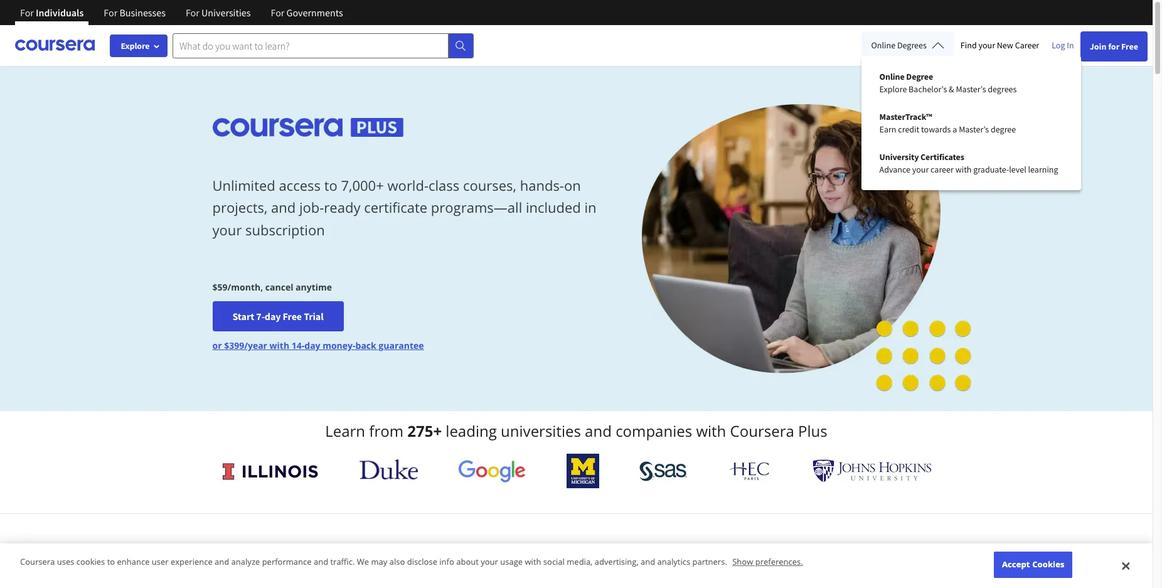 Task type: describe. For each thing, give the bounding box(es) containing it.
advertising,
[[595, 556, 639, 568]]

google image
[[458, 459, 526, 483]]

leading
[[446, 420, 497, 441]]

businesses
[[119, 6, 166, 19]]

explore inside dropdown button
[[121, 40, 150, 51]]

online for online degrees
[[871, 40, 896, 51]]

a
[[953, 124, 957, 135]]

start
[[233, 310, 254, 323]]

in
[[1067, 40, 1074, 51]]

your right find
[[979, 40, 995, 51]]

unlimited access to 7,000+ world-class courses, hands-on projects, and job-ready certificate programs—all included in your subscription
[[212, 176, 597, 239]]

for for businesses
[[104, 6, 117, 19]]

disclose
[[407, 556, 437, 568]]

learn from 275+ leading universities and companies with coursera plus
[[325, 420, 828, 441]]

/year
[[244, 340, 267, 352]]

guarantee
[[379, 340, 424, 352]]

credit
[[898, 124, 920, 135]]

for for universities
[[186, 6, 199, 19]]

projects,
[[212, 198, 268, 217]]

What do you want to learn? text field
[[173, 33, 449, 58]]

start 7-day free trial
[[233, 310, 324, 323]]

certificate
[[364, 198, 427, 217]]

online degrees
[[871, 40, 927, 51]]

degree
[[906, 71, 933, 82]]

trial
[[304, 310, 324, 323]]

show preferences. link
[[732, 556, 803, 568]]

explore inside the online degree explore bachelor's & master's degrees
[[880, 83, 907, 95]]

0 vertical spatial plus
[[798, 420, 828, 441]]

on
[[564, 176, 581, 195]]

day inside button
[[265, 310, 281, 323]]

level
[[1009, 164, 1026, 175]]

learning
[[1028, 164, 1058, 175]]

certificates
[[921, 151, 964, 163]]

your inside university certificates advance your career with graduate-level learning
[[912, 164, 929, 175]]

performance
[[262, 556, 312, 568]]

programs—all
[[431, 198, 522, 217]]

towards
[[921, 124, 951, 135]]

accept
[[1002, 559, 1030, 570]]

hec paris image
[[728, 458, 772, 484]]

goals
[[587, 557, 635, 584]]

and left analytics
[[641, 556, 655, 568]]

/month,
[[227, 281, 263, 293]]

with right companies on the right bottom
[[696, 420, 726, 441]]

with left social
[[525, 556, 541, 568]]

degree
[[991, 124, 1016, 135]]

$59
[[212, 281, 227, 293]]

info
[[439, 556, 454, 568]]

mastertrack™ earn credit towards a master's degree
[[880, 111, 1016, 135]]

start 7-day free trial button
[[212, 301, 344, 331]]

with inside university certificates advance your career with graduate-level learning
[[956, 164, 972, 175]]

companies
[[616, 420, 692, 441]]

university certificates advance your career with graduate-level learning
[[880, 151, 1058, 175]]

may
[[371, 556, 387, 568]]

for governments
[[271, 6, 343, 19]]

master's for a
[[959, 124, 989, 135]]

$59 /month, cancel anytime
[[212, 281, 332, 293]]

free inside "link"
[[1121, 41, 1138, 52]]

log
[[1052, 40, 1065, 51]]

for for governments
[[271, 6, 285, 19]]

find your new career
[[961, 40, 1039, 51]]

14-
[[292, 340, 305, 352]]

johns hopkins university image
[[812, 459, 932, 483]]

find your new career link
[[954, 38, 1046, 53]]

universities
[[201, 6, 251, 19]]

university of michigan image
[[567, 454, 599, 488]]

included
[[526, 198, 581, 217]]

advance
[[880, 164, 911, 175]]

find
[[961, 40, 977, 51]]

about
[[456, 556, 479, 568]]

your right also
[[425, 557, 466, 584]]

bachelor's
[[909, 83, 947, 95]]

explore button
[[110, 35, 168, 57]]

job-
[[299, 198, 324, 217]]

career
[[1015, 40, 1039, 51]]

banner navigation
[[10, 0, 353, 35]]

join for free link
[[1080, 31, 1148, 61]]

ready
[[324, 198, 361, 217]]

invest
[[344, 557, 399, 584]]

individuals
[[36, 6, 84, 19]]

online degree explore bachelor's & master's degrees
[[880, 71, 1017, 95]]

back
[[356, 340, 376, 352]]

for businesses
[[104, 6, 166, 19]]

and inside unlimited access to 7,000+ world-class courses, hands-on projects, and job-ready certificate programs—all included in your subscription
[[271, 198, 296, 217]]

media,
[[567, 556, 593, 568]]

we
[[357, 556, 369, 568]]

graduate-
[[973, 164, 1009, 175]]

and up university of michigan image
[[585, 420, 612, 441]]

log in link
[[1046, 38, 1080, 53]]

join
[[1090, 41, 1107, 52]]



Task type: vqa. For each thing, say whether or not it's contained in the screenshot.
community.
no



Task type: locate. For each thing, give the bounding box(es) containing it.
cookies
[[76, 556, 105, 568]]

courses,
[[463, 176, 516, 195]]

money-
[[323, 340, 356, 352]]

free right for
[[1121, 41, 1138, 52]]

2 for from the left
[[104, 6, 117, 19]]

0 vertical spatial day
[[265, 310, 281, 323]]

and up subscription
[[271, 198, 296, 217]]

1 horizontal spatial free
[[1121, 41, 1138, 52]]

enhance
[[117, 556, 150, 568]]

master's inside mastertrack™ earn credit towards a master's degree
[[959, 124, 989, 135]]

accept cookies
[[1002, 559, 1065, 570]]

coursera uses cookies to enhance user experience and analyze performance and traffic. we may also disclose info about your usage with social media, advertising, and analytics partners. show preferences.
[[20, 556, 803, 568]]

online
[[871, 40, 896, 51], [880, 71, 905, 82]]

your right about
[[481, 556, 498, 568]]

in inside unlimited access to 7,000+ world-class courses, hands-on projects, and job-ready certificate programs—all included in your subscription
[[585, 198, 597, 217]]

1 vertical spatial online
[[880, 71, 905, 82]]

0 horizontal spatial explore
[[121, 40, 150, 51]]

explore down for businesses
[[121, 40, 150, 51]]

for left individuals
[[20, 6, 34, 19]]

for left universities
[[186, 6, 199, 19]]

for individuals
[[20, 6, 84, 19]]

new
[[997, 40, 1013, 51]]

None search field
[[173, 33, 474, 58]]

1 vertical spatial plus
[[770, 557, 809, 584]]

accept cookies button
[[994, 552, 1073, 578]]

analytics
[[657, 556, 690, 568]]

free
[[1121, 41, 1138, 52], [283, 310, 302, 323]]

1 vertical spatial to
[[107, 556, 115, 568]]

in right may
[[403, 557, 420, 584]]

0 horizontal spatial day
[[265, 310, 281, 323]]

uses
[[57, 556, 74, 568]]

access
[[279, 176, 321, 195]]

online degrees button
[[861, 31, 954, 59]]

7-
[[256, 310, 265, 323]]

your down projects,
[[212, 220, 242, 239]]

coursera image
[[15, 35, 95, 55]]

with right career
[[956, 164, 972, 175]]

0 vertical spatial master's
[[956, 83, 986, 95]]

in
[[585, 198, 597, 217], [403, 557, 420, 584]]

professional
[[471, 557, 583, 584]]

your
[[979, 40, 995, 51], [912, 164, 929, 175], [212, 220, 242, 239], [481, 556, 498, 568], [425, 557, 466, 584]]

also
[[390, 556, 405, 568]]

with
[[956, 164, 972, 175], [270, 340, 289, 352], [696, 420, 726, 441], [525, 556, 541, 568], [639, 557, 680, 584]]

or $399 /year with 14-day money-back guarantee
[[212, 340, 424, 352]]

for
[[20, 6, 34, 19], [104, 6, 117, 19], [186, 6, 199, 19], [271, 6, 285, 19]]

hands-
[[520, 176, 564, 195]]

explore down degree
[[880, 83, 907, 95]]

master's right a
[[959, 124, 989, 135]]

1 horizontal spatial to
[[324, 176, 337, 195]]

coursera plus image
[[212, 118, 403, 137]]

0 vertical spatial free
[[1121, 41, 1138, 52]]

university of illinois at urbana-champaign image
[[221, 461, 319, 481]]

master's inside the online degree explore bachelor's & master's degrees
[[956, 83, 986, 95]]

class
[[429, 176, 460, 195]]

learn
[[325, 420, 365, 441]]

free inside button
[[283, 310, 302, 323]]

1 vertical spatial day
[[305, 340, 320, 352]]

show
[[732, 556, 753, 568]]

cancel
[[265, 281, 293, 293]]

day
[[265, 310, 281, 323], [305, 340, 320, 352]]

master's for &
[[956, 83, 986, 95]]

log in
[[1052, 40, 1074, 51]]

analyze
[[231, 556, 260, 568]]

university
[[880, 151, 919, 163]]

with left '14-'
[[270, 340, 289, 352]]

explore
[[121, 40, 150, 51], [880, 83, 907, 95]]

1 vertical spatial free
[[283, 310, 302, 323]]

cookies
[[1032, 559, 1065, 570]]

online inside the online degree explore bachelor's & master's degrees
[[880, 71, 905, 82]]

$399
[[224, 340, 244, 352]]

sas image
[[640, 461, 687, 481]]

mastertrack™
[[880, 111, 932, 122]]

7,000+
[[341, 176, 384, 195]]

traffic.
[[330, 556, 355, 568]]

0 vertical spatial in
[[585, 198, 597, 217]]

your inside unlimited access to 7,000+ world-class courses, hands-on projects, and job-ready certificate programs—all included in your subscription
[[212, 220, 242, 239]]

4 for from the left
[[271, 6, 285, 19]]

subscription
[[245, 220, 325, 239]]

for
[[1108, 41, 1120, 52]]

career
[[931, 164, 954, 175]]

unlimited
[[212, 176, 275, 195]]

to
[[324, 176, 337, 195], [107, 556, 115, 568]]

universities
[[501, 420, 581, 441]]

1 vertical spatial in
[[403, 557, 420, 584]]

online left degree
[[880, 71, 905, 82]]

0 vertical spatial online
[[871, 40, 896, 51]]

invest in your professional goals with coursera plus
[[344, 557, 809, 584]]

0 horizontal spatial in
[[403, 557, 420, 584]]

day left "money-"
[[305, 340, 320, 352]]

to inside unlimited access to 7,000+ world-class courses, hands-on projects, and job-ready certificate programs—all included in your subscription
[[324, 176, 337, 195]]

master's right &
[[956, 83, 986, 95]]

duke university image
[[360, 459, 418, 479]]

for universities
[[186, 6, 251, 19]]

and left traffic.
[[314, 556, 328, 568]]

1 horizontal spatial in
[[585, 198, 597, 217]]

and
[[271, 198, 296, 217], [585, 420, 612, 441], [215, 556, 229, 568], [314, 556, 328, 568], [641, 556, 655, 568]]

online inside dropdown button
[[871, 40, 896, 51]]

for for individuals
[[20, 6, 34, 19]]

world-
[[387, 176, 429, 195]]

1 for from the left
[[20, 6, 34, 19]]

earn
[[880, 124, 896, 135]]

1 horizontal spatial day
[[305, 340, 320, 352]]

to right cookies
[[107, 556, 115, 568]]

and left analyze
[[215, 556, 229, 568]]

online left degrees
[[871, 40, 896, 51]]

from
[[369, 420, 404, 441]]

0 vertical spatial explore
[[121, 40, 150, 51]]

to up ready
[[324, 176, 337, 195]]

online degrees menu
[[869, 63, 1073, 183]]

anytime
[[296, 281, 332, 293]]

1 vertical spatial explore
[[880, 83, 907, 95]]

join for free
[[1090, 41, 1138, 52]]

0 vertical spatial to
[[324, 176, 337, 195]]

0 horizontal spatial free
[[283, 310, 302, 323]]

usage
[[500, 556, 523, 568]]

master's
[[956, 83, 986, 95], [959, 124, 989, 135]]

1 horizontal spatial explore
[[880, 83, 907, 95]]

user
[[152, 556, 169, 568]]

online for online degree explore bachelor's & master's degrees
[[880, 71, 905, 82]]

275+
[[407, 420, 442, 441]]

3 for from the left
[[186, 6, 199, 19]]

experience
[[171, 556, 213, 568]]

1 vertical spatial master's
[[959, 124, 989, 135]]

for left businesses
[[104, 6, 117, 19]]

preferences.
[[755, 556, 803, 568]]

in right the included
[[585, 198, 597, 217]]

governments
[[287, 6, 343, 19]]

with right advertising,
[[639, 557, 680, 584]]

your left career
[[912, 164, 929, 175]]

day down $59 /month, cancel anytime
[[265, 310, 281, 323]]

or
[[212, 340, 222, 352]]

0 horizontal spatial to
[[107, 556, 115, 568]]

free left trial
[[283, 310, 302, 323]]

for left the governments
[[271, 6, 285, 19]]

social
[[543, 556, 565, 568]]

degrees
[[897, 40, 927, 51]]



